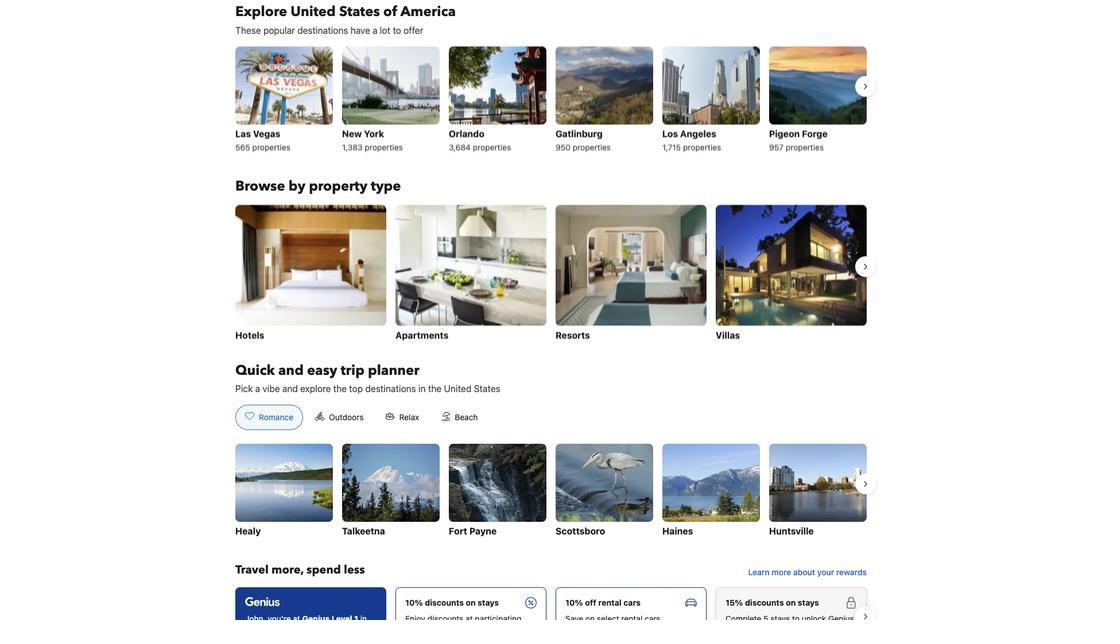 Task type: locate. For each thing, give the bounding box(es) containing it.
0 horizontal spatial 10%
[[406, 599, 423, 608]]

planner
[[368, 361, 420, 380]]

payne
[[470, 526, 497, 537]]

united inside quick and easy trip planner pick a vibe and explore the top destinations in the united states
[[444, 384, 472, 395]]

properties down orlando
[[473, 143, 511, 152]]

5 properties from the left
[[684, 143, 722, 152]]

1 horizontal spatial on
[[787, 599, 796, 608]]

a
[[373, 25, 378, 36], [255, 384, 260, 395]]

1 properties from the left
[[253, 143, 291, 152]]

properties inside pigeon forge 957 properties
[[786, 143, 824, 152]]

1 vertical spatial united
[[444, 384, 472, 395]]

1 the from the left
[[334, 384, 347, 395]]

scottsboro
[[556, 526, 606, 537]]

6 properties from the left
[[786, 143, 824, 152]]

hotels
[[236, 330, 265, 341]]

2 10% from the left
[[566, 599, 584, 608]]

the
[[334, 384, 347, 395], [428, 384, 442, 395]]

united up popular at the top left
[[291, 3, 336, 22]]

the right in
[[428, 384, 442, 395]]

on
[[466, 599, 476, 608], [787, 599, 796, 608]]

by
[[289, 177, 306, 196]]

2 discounts from the left
[[746, 599, 785, 608]]

properties down york
[[365, 143, 403, 152]]

properties inside "los angeles 1,715 properties"
[[684, 143, 722, 152]]

beach button
[[432, 405, 488, 430]]

blue genius logo image
[[245, 598, 280, 607], [245, 598, 280, 607]]

destinations inside explore united states of america these popular destinations have a lot to offer
[[298, 25, 348, 36]]

a left lot
[[373, 25, 378, 36]]

a inside quick and easy trip planner pick a vibe and explore the top destinations in the united states
[[255, 384, 260, 395]]

1 horizontal spatial a
[[373, 25, 378, 36]]

0 vertical spatial destinations
[[298, 25, 348, 36]]

a inside explore united states of america these popular destinations have a lot to offer
[[373, 25, 378, 36]]

your
[[818, 568, 835, 578]]

tab list
[[226, 405, 497, 431]]

0 horizontal spatial destinations
[[298, 25, 348, 36]]

region
[[226, 42, 877, 159], [226, 200, 877, 348], [226, 440, 877, 544], [226, 583, 877, 620]]

in
[[419, 384, 426, 395]]

1 horizontal spatial destinations
[[366, 384, 416, 395]]

2 stays from the left
[[798, 599, 820, 608]]

1 horizontal spatial 10%
[[566, 599, 584, 608]]

villas link
[[716, 205, 867, 343]]

destinations
[[298, 25, 348, 36], [366, 384, 416, 395]]

vibe
[[263, 384, 280, 395]]

950
[[556, 143, 571, 152]]

york
[[364, 128, 384, 139]]

and right vibe
[[283, 384, 298, 395]]

properties down angeles
[[684, 143, 722, 152]]

properties down vegas
[[253, 143, 291, 152]]

romance button
[[236, 405, 303, 430]]

1 region from the top
[[226, 42, 877, 159]]

1 vertical spatial states
[[474, 384, 501, 395]]

1 vertical spatial destinations
[[366, 384, 416, 395]]

properties inside gatlinburg 950 properties
[[573, 143, 611, 152]]

the left top
[[334, 384, 347, 395]]

1,715
[[663, 143, 681, 152]]

and up vibe
[[278, 361, 304, 380]]

a left vibe
[[255, 384, 260, 395]]

region containing las vegas
[[226, 42, 877, 159]]

properties
[[253, 143, 291, 152], [365, 143, 403, 152], [473, 143, 511, 152], [573, 143, 611, 152], [684, 143, 722, 152], [786, 143, 824, 152]]

states up beach
[[474, 384, 501, 395]]

10% discounts on stays link
[[396, 588, 547, 620]]

off
[[586, 599, 597, 608]]

10%
[[406, 599, 423, 608], [566, 599, 584, 608]]

about
[[794, 568, 816, 578]]

and
[[278, 361, 304, 380], [283, 384, 298, 395]]

angeles
[[681, 128, 717, 139]]

explore
[[236, 3, 287, 22]]

2 region from the top
[[226, 200, 877, 348]]

stays
[[478, 599, 499, 608], [798, 599, 820, 608]]

0 horizontal spatial the
[[334, 384, 347, 395]]

1 horizontal spatial states
[[474, 384, 501, 395]]

discounts inside 'link'
[[746, 599, 785, 608]]

0 horizontal spatial stays
[[478, 599, 499, 608]]

0 vertical spatial united
[[291, 3, 336, 22]]

stays inside 'link'
[[798, 599, 820, 608]]

1,383
[[342, 143, 363, 152]]

states
[[339, 3, 380, 22], [474, 384, 501, 395]]

states up have
[[339, 3, 380, 22]]

hotels link
[[236, 205, 387, 343]]

scottsboro link
[[556, 444, 654, 540]]

properties for new york
[[365, 143, 403, 152]]

healy
[[236, 526, 261, 537]]

1 10% from the left
[[406, 599, 423, 608]]

pick
[[236, 384, 253, 395]]

destinations inside quick and easy trip planner pick a vibe and explore the top destinations in the united states
[[366, 384, 416, 395]]

1 horizontal spatial united
[[444, 384, 472, 395]]

15% discounts on stays
[[726, 599, 820, 608]]

properties inside the las vegas 565 properties
[[253, 143, 291, 152]]

lot
[[380, 25, 391, 36]]

discounts for 15%
[[746, 599, 785, 608]]

discounts
[[425, 599, 464, 608], [746, 599, 785, 608]]

united inside explore united states of america these popular destinations have a lot to offer
[[291, 3, 336, 22]]

discounts for 10%
[[425, 599, 464, 608]]

2 properties from the left
[[365, 143, 403, 152]]

learn
[[749, 568, 770, 578]]

0 horizontal spatial united
[[291, 3, 336, 22]]

rewards
[[837, 568, 867, 578]]

1 vertical spatial a
[[255, 384, 260, 395]]

popular
[[264, 25, 295, 36]]

2 the from the left
[[428, 384, 442, 395]]

destinations left have
[[298, 25, 348, 36]]

stays for 10% discounts on stays
[[478, 599, 499, 608]]

united
[[291, 3, 336, 22], [444, 384, 472, 395]]

pigeon forge 957 properties
[[770, 128, 828, 152]]

explore
[[301, 384, 331, 395]]

vegas
[[253, 128, 281, 139]]

las vegas 565 properties
[[236, 128, 291, 152]]

1 horizontal spatial stays
[[798, 599, 820, 608]]

10% for 10% discounts on stays
[[406, 599, 423, 608]]

1 horizontal spatial the
[[428, 384, 442, 395]]

0 horizontal spatial a
[[255, 384, 260, 395]]

2 on from the left
[[787, 599, 796, 608]]

talkeetna
[[342, 526, 385, 537]]

0 vertical spatial a
[[373, 25, 378, 36]]

1 on from the left
[[466, 599, 476, 608]]

states inside explore united states of america these popular destinations have a lot to offer
[[339, 3, 380, 22]]

3 properties from the left
[[473, 143, 511, 152]]

property
[[309, 177, 368, 196]]

0 horizontal spatial on
[[466, 599, 476, 608]]

1 horizontal spatial discounts
[[746, 599, 785, 608]]

destinations down planner
[[366, 384, 416, 395]]

on for 10% discounts on stays
[[466, 599, 476, 608]]

los
[[663, 128, 679, 139]]

beach
[[455, 413, 478, 422]]

properties inside new york 1,383 properties
[[365, 143, 403, 152]]

united up beach button
[[444, 384, 472, 395]]

0 horizontal spatial states
[[339, 3, 380, 22]]

apartments
[[396, 330, 449, 341]]

huntsville link
[[770, 444, 867, 540]]

quick
[[236, 361, 275, 380]]

orlando
[[449, 128, 485, 139]]

properties down gatlinburg
[[573, 143, 611, 152]]

3 region from the top
[[226, 440, 877, 544]]

0 horizontal spatial discounts
[[425, 599, 464, 608]]

10% off rental cars link
[[556, 588, 707, 620]]

on inside 'link'
[[787, 599, 796, 608]]

properties down forge
[[786, 143, 824, 152]]

4 properties from the left
[[573, 143, 611, 152]]

1 discounts from the left
[[425, 599, 464, 608]]

1 stays from the left
[[478, 599, 499, 608]]

0 vertical spatial states
[[339, 3, 380, 22]]

4 region from the top
[[226, 583, 877, 620]]

quick and easy trip planner pick a vibe and explore the top destinations in the united states
[[236, 361, 501, 395]]



Task type: vqa. For each thing, say whether or not it's contained in the screenshot.


Task type: describe. For each thing, give the bounding box(es) containing it.
easy
[[307, 361, 338, 380]]

new
[[342, 128, 362, 139]]

talkeetna link
[[342, 444, 440, 540]]

gatlinburg 950 properties
[[556, 128, 611, 152]]

learn more about your rewards
[[749, 568, 867, 578]]

pigeon
[[770, 128, 800, 139]]

fort payne link
[[449, 444, 547, 540]]

gatlinburg
[[556, 128, 603, 139]]

1 vertical spatial and
[[283, 384, 298, 395]]

haines link
[[663, 444, 761, 540]]

healy link
[[236, 444, 333, 540]]

romance
[[259, 413, 294, 422]]

properties inside orlando 3,684 properties
[[473, 143, 511, 152]]

15%
[[726, 599, 744, 608]]

america
[[401, 3, 456, 22]]

region containing hotels
[[226, 200, 877, 348]]

less
[[344, 563, 365, 578]]

states inside quick and easy trip planner pick a vibe and explore the top destinations in the united states
[[474, 384, 501, 395]]

offer
[[404, 25, 424, 36]]

apartments link
[[396, 205, 547, 343]]

10% off rental cars
[[566, 599, 641, 608]]

outdoors button
[[306, 405, 374, 430]]

travel
[[236, 563, 269, 578]]

top
[[349, 384, 363, 395]]

tab list containing romance
[[226, 405, 497, 431]]

los angeles 1,715 properties
[[663, 128, 722, 152]]

to
[[393, 25, 401, 36]]

type
[[371, 177, 401, 196]]

15% discounts on stays link
[[716, 588, 867, 620]]

resorts link
[[556, 205, 707, 343]]

forge
[[803, 128, 828, 139]]

these
[[236, 25, 261, 36]]

more,
[[272, 563, 304, 578]]

stays for 15% discounts on stays
[[798, 599, 820, 608]]

outdoors
[[329, 413, 364, 422]]

villas
[[716, 330, 741, 341]]

fort
[[449, 526, 468, 537]]

trip
[[341, 361, 365, 380]]

travel more, spend less
[[236, 563, 365, 578]]

957
[[770, 143, 784, 152]]

browse by property type
[[236, 177, 401, 196]]

region containing 10% discounts on stays
[[226, 583, 877, 620]]

fort payne
[[449, 526, 497, 537]]

10% for 10% off rental cars
[[566, 599, 584, 608]]

on for 15% discounts on stays
[[787, 599, 796, 608]]

have
[[351, 25, 370, 36]]

las
[[236, 128, 251, 139]]

relax
[[400, 413, 420, 422]]

huntsville
[[770, 526, 814, 537]]

565
[[236, 143, 250, 152]]

properties for los angeles
[[684, 143, 722, 152]]

orlando 3,684 properties
[[449, 128, 511, 152]]

learn more about your rewards link
[[744, 563, 872, 583]]

cars
[[624, 599, 641, 608]]

new york 1,383 properties
[[342, 128, 403, 152]]

of
[[384, 3, 398, 22]]

browse
[[236, 177, 285, 196]]

haines
[[663, 526, 694, 537]]

spend
[[307, 563, 341, 578]]

properties for las vegas
[[253, 143, 291, 152]]

more
[[772, 568, 792, 578]]

properties for pigeon forge
[[786, 143, 824, 152]]

rental
[[599, 599, 622, 608]]

region containing healy
[[226, 440, 877, 544]]

10% discounts on stays
[[406, 599, 499, 608]]

3,684
[[449, 143, 471, 152]]

relax button
[[376, 405, 429, 430]]

0 vertical spatial and
[[278, 361, 304, 380]]

resorts
[[556, 330, 591, 341]]

explore united states of america these popular destinations have a lot to offer
[[236, 3, 456, 36]]



